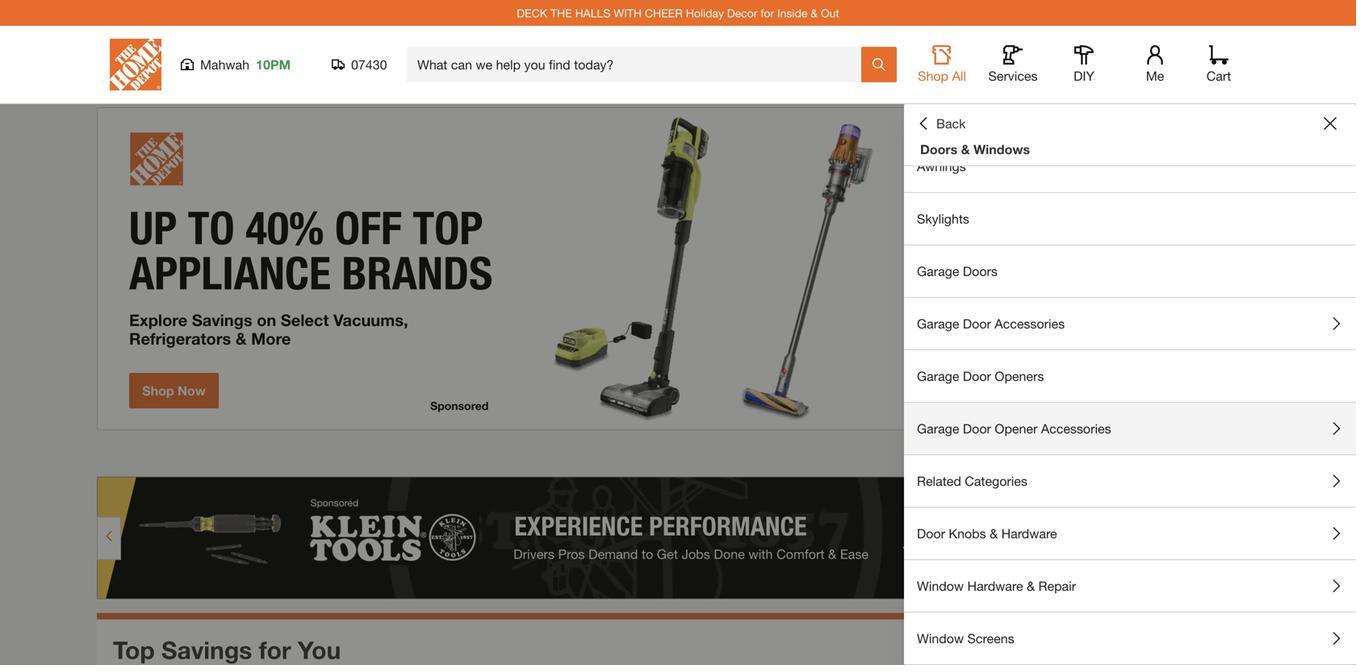 Task type: describe. For each thing, give the bounding box(es) containing it.
5
[[1210, 447, 1218, 464]]

me
[[1146, 68, 1165, 84]]

window for window hardware & repair
[[917, 579, 964, 594]]

halls
[[575, 6, 611, 20]]

inside
[[778, 6, 808, 20]]

holiday
[[686, 6, 724, 20]]

& left out
[[811, 6, 818, 20]]

out
[[821, 6, 840, 20]]

0 vertical spatial hardware
[[1002, 526, 1058, 541]]

cart link
[[1202, 45, 1237, 84]]

07430 button
[[332, 57, 388, 73]]

cart
[[1207, 68, 1232, 84]]

exterior
[[917, 106, 962, 122]]

accessories inside button
[[995, 316, 1065, 331]]

door for accessories
[[963, 316, 991, 331]]

& inside door knobs & hardware button
[[990, 526, 998, 541]]

windows
[[974, 142, 1030, 157]]

diy button
[[1059, 45, 1110, 84]]

garage door openers link
[[904, 350, 1357, 402]]

with
[[614, 6, 642, 20]]

garage door openers
[[917, 369, 1044, 384]]

awnings link
[[904, 141, 1357, 192]]

1 horizontal spatial doors
[[963, 264, 998, 279]]

screens
[[968, 631, 1015, 646]]

related categories button
[[904, 455, 1357, 507]]

skylights
[[917, 211, 970, 226]]

knobs
[[949, 526, 986, 541]]

garage doors
[[917, 264, 998, 279]]

deck the halls with cheer holiday decor for inside & out
[[517, 6, 840, 20]]

window hardware & repair
[[917, 579, 1076, 594]]

1 horizontal spatial for
[[761, 6, 774, 20]]

cheer
[[645, 6, 683, 20]]

deck the halls with cheer holiday decor for inside & out link
[[517, 6, 840, 20]]

garage for garage door openers
[[917, 369, 960, 384]]

garage doors link
[[904, 245, 1357, 297]]

you
[[298, 636, 341, 664]]

door inside door knobs & hardware button
[[917, 526, 946, 541]]

garage door opener accessories button
[[904, 403, 1357, 455]]

mahwah 10pm
[[200, 57, 291, 72]]

1 vertical spatial for
[[259, 636, 291, 664]]

shutters
[[965, 106, 1014, 122]]

garage for garage doors
[[917, 264, 960, 279]]

shop all button
[[916, 45, 968, 84]]

garage for garage door accessories
[[917, 316, 960, 331]]

feedback link image
[[1335, 273, 1357, 360]]



Task type: locate. For each thing, give the bounding box(es) containing it.
hardware up repair
[[1002, 526, 1058, 541]]

What can we help you find today? search field
[[417, 48, 861, 82]]

window left screens
[[917, 631, 964, 646]]

window for window screens
[[917, 631, 964, 646]]

doors & windows
[[921, 142, 1030, 157]]

1 window from the top
[[917, 579, 964, 594]]

accessories right opener
[[1041, 421, 1112, 436]]

garage
[[917, 264, 960, 279], [917, 316, 960, 331], [917, 369, 960, 384], [917, 421, 960, 436]]

door knobs & hardware button
[[904, 508, 1357, 560]]

door up garage door openers
[[963, 316, 991, 331]]

& up awnings
[[961, 142, 970, 157]]

door left openers at the right bottom of page
[[963, 369, 991, 384]]

all
[[952, 68, 966, 84]]

&
[[811, 6, 818, 20], [961, 142, 970, 157], [990, 526, 998, 541], [1027, 579, 1035, 594]]

door left knobs
[[917, 526, 946, 541]]

window inside button
[[917, 631, 964, 646]]

1 vertical spatial doors
[[963, 264, 998, 279]]

0 horizontal spatial for
[[259, 636, 291, 664]]

garage down garage door accessories
[[917, 369, 960, 384]]

10pm
[[256, 57, 291, 72]]

top
[[113, 636, 155, 664]]

garage up related
[[917, 421, 960, 436]]

exterior shutters link
[[904, 88, 1357, 140]]

categories
[[965, 474, 1028, 489]]

window screens
[[917, 631, 1015, 646]]

door knobs & hardware
[[917, 526, 1058, 541]]

for left the you
[[259, 636, 291, 664]]

shop
[[918, 68, 949, 84]]

garage door accessories button
[[904, 298, 1357, 350]]

door inside 'garage door openers' link
[[963, 369, 991, 384]]

window screens button
[[904, 613, 1357, 665]]

3 garage from the top
[[917, 369, 960, 384]]

diy
[[1074, 68, 1095, 84]]

services
[[989, 68, 1038, 84]]

& inside window hardware & repair button
[[1027, 579, 1035, 594]]

top savings for you
[[113, 636, 341, 664]]

0 horizontal spatial doors
[[921, 142, 958, 157]]

door for opener
[[963, 421, 991, 436]]

1 garage from the top
[[917, 264, 960, 279]]

for left inside
[[761, 6, 774, 20]]

skylights link
[[904, 193, 1357, 245]]

garage door accessories
[[917, 316, 1065, 331]]

garage inside button
[[917, 316, 960, 331]]

mahwah
[[200, 57, 250, 72]]

awnings
[[917, 159, 966, 174]]

the
[[551, 6, 572, 20]]

doors
[[921, 142, 958, 157], [963, 264, 998, 279]]

door left opener
[[963, 421, 991, 436]]

previous slide image
[[1169, 449, 1182, 462]]

doors up awnings
[[921, 142, 958, 157]]

window up window screens at the bottom of page
[[917, 579, 964, 594]]

garage down garage doors
[[917, 316, 960, 331]]

accessories inside button
[[1041, 421, 1112, 436]]

2 window from the top
[[917, 631, 964, 646]]

/
[[1205, 447, 1210, 464]]

garage for garage door opener accessories
[[917, 421, 960, 436]]

decor
[[727, 6, 758, 20]]

next slide image
[[1232, 449, 1245, 462]]

hardware
[[1002, 526, 1058, 541], [968, 579, 1024, 594]]

openers
[[995, 369, 1044, 384]]

window
[[917, 579, 964, 594], [917, 631, 964, 646]]

door inside garage door opener accessories button
[[963, 421, 991, 436]]

2 garage from the top
[[917, 316, 960, 331]]

repair
[[1039, 579, 1076, 594]]

the home depot logo image
[[110, 39, 161, 90]]

0 vertical spatial window
[[917, 579, 964, 594]]

window hardware & repair button
[[904, 560, 1357, 612]]

for
[[761, 6, 774, 20], [259, 636, 291, 664]]

door for openers
[[963, 369, 991, 384]]

hardware up screens
[[968, 579, 1024, 594]]

accessories
[[995, 316, 1065, 331], [1041, 421, 1112, 436]]

0 vertical spatial for
[[761, 6, 774, 20]]

& right knobs
[[990, 526, 998, 541]]

07430
[[351, 57, 387, 72]]

related
[[917, 474, 962, 489]]

drawer close image
[[1324, 117, 1337, 130]]

deck
[[517, 6, 548, 20]]

0 vertical spatial accessories
[[995, 316, 1065, 331]]

shop all
[[918, 68, 966, 84]]

doors up garage door accessories
[[963, 264, 998, 279]]

garage down skylights
[[917, 264, 960, 279]]

opener
[[995, 421, 1038, 436]]

savings
[[161, 636, 252, 664]]

window inside button
[[917, 579, 964, 594]]

3
[[1197, 447, 1205, 464]]

me button
[[1130, 45, 1181, 84]]

back
[[937, 116, 966, 131]]

related categories
[[917, 474, 1028, 489]]

exterior shutters
[[917, 106, 1014, 122]]

1 vertical spatial hardware
[[968, 579, 1024, 594]]

4 garage from the top
[[917, 421, 960, 436]]

1 vertical spatial accessories
[[1041, 421, 1112, 436]]

& left repair
[[1027, 579, 1035, 594]]

garage door opener accessories
[[917, 421, 1112, 436]]

services button
[[988, 45, 1039, 84]]

garage inside button
[[917, 421, 960, 436]]

door
[[963, 316, 991, 331], [963, 369, 991, 384], [963, 421, 991, 436], [917, 526, 946, 541]]

accessories up openers at the right bottom of page
[[995, 316, 1065, 331]]

door inside the garage door accessories button
[[963, 316, 991, 331]]

0 vertical spatial doors
[[921, 142, 958, 157]]

1 vertical spatial window
[[917, 631, 964, 646]]

3 / 5
[[1197, 447, 1218, 464]]

back button
[[917, 115, 966, 132]]



Task type: vqa. For each thing, say whether or not it's contained in the screenshot.
levels
no



